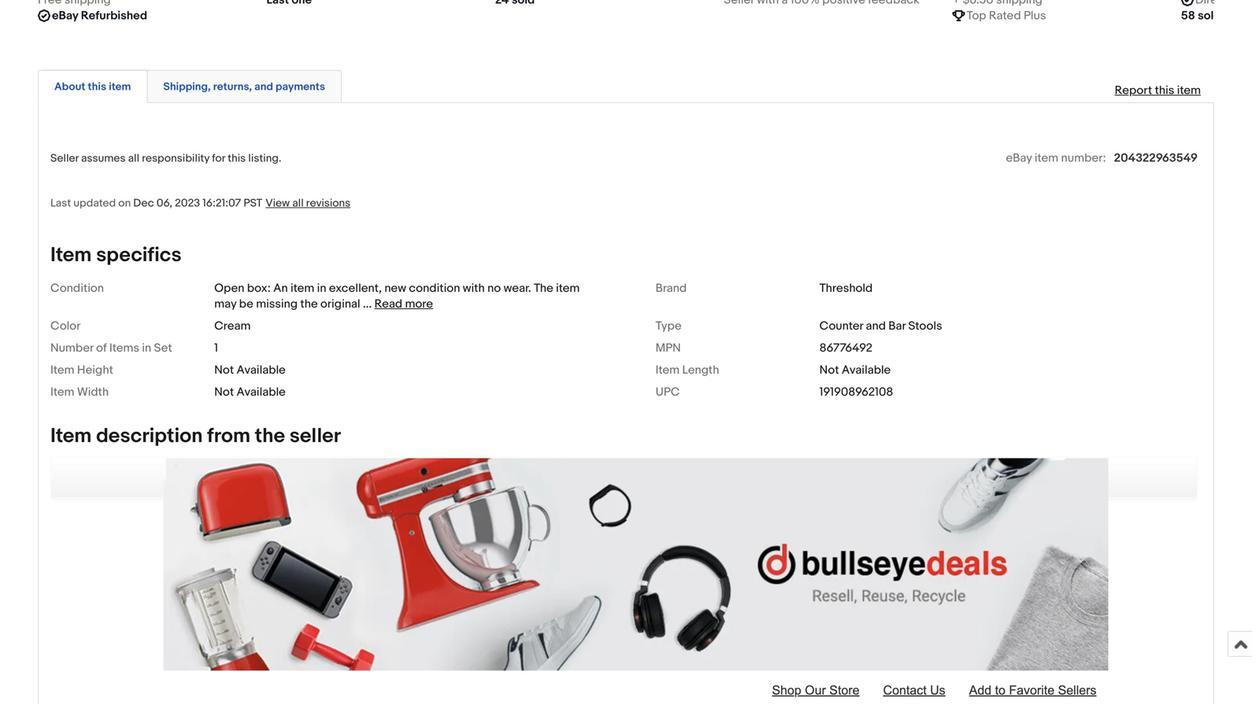 Task type: locate. For each thing, give the bounding box(es) containing it.
0 vertical spatial ebay
[[52, 9, 78, 23]]

0 horizontal spatial and
[[254, 80, 273, 94]]

0 vertical spatial and
[[254, 80, 273, 94]]

item down number
[[50, 363, 74, 377]]

0 vertical spatial in
[[317, 281, 326, 296]]

ebay for ebay refurbished
[[52, 9, 78, 23]]

and
[[254, 80, 273, 94], [866, 319, 886, 333]]

not up from
[[214, 385, 234, 399]]

1 vertical spatial ebay
[[1006, 151, 1032, 165]]

1
[[214, 341, 218, 355]]

this inside about this item button
[[88, 80, 106, 94]]

mpn
[[656, 341, 681, 355]]

not available down 1
[[214, 363, 286, 377]]

item length
[[656, 363, 719, 377]]

item up condition
[[50, 243, 92, 268]]

no
[[487, 281, 501, 296]]

this right report on the top right of the page
[[1155, 84, 1174, 98]]

tab list
[[38, 67, 1214, 103]]

not for width
[[214, 385, 234, 399]]

item right the an
[[291, 281, 314, 296]]

not available for item length
[[819, 363, 891, 377]]

this for report
[[1155, 84, 1174, 98]]

all
[[128, 152, 139, 165], [292, 197, 304, 210]]

available
[[237, 363, 286, 377], [842, 363, 891, 377], [237, 385, 286, 399]]

top
[[967, 9, 986, 23]]

in up original
[[317, 281, 326, 296]]

available for width
[[237, 385, 286, 399]]

ebay
[[52, 9, 78, 23], [1006, 151, 1032, 165]]

available down cream at the left of page
[[237, 363, 286, 377]]

not down 1
[[214, 363, 234, 377]]

read
[[374, 297, 402, 311]]

item height
[[50, 363, 113, 377]]

item
[[109, 80, 131, 94], [1177, 84, 1201, 98], [1035, 151, 1059, 165], [291, 281, 314, 296], [556, 281, 580, 296]]

not available up from
[[214, 385, 286, 399]]

not available up 191908962108
[[819, 363, 891, 377]]

item left number:
[[1035, 151, 1059, 165]]

counter
[[819, 319, 863, 333]]

top rated plus
[[967, 9, 1046, 23]]

of
[[96, 341, 107, 355]]

ebay inside text box
[[52, 9, 78, 23]]

this right about
[[88, 80, 106, 94]]

0 horizontal spatial the
[[255, 424, 285, 449]]

the inside open box: an item in excellent, new condition with no wear. the item may be missing the original ...
[[300, 297, 318, 311]]

this right for
[[228, 152, 246, 165]]

report
[[1115, 84, 1152, 98]]

view all revisions link
[[262, 196, 351, 210]]

all right view
[[292, 197, 304, 210]]

view
[[266, 197, 290, 210]]

about this item
[[54, 80, 131, 94]]

updated
[[73, 197, 116, 210]]

1 horizontal spatial ebay
[[1006, 151, 1032, 165]]

report this item
[[1115, 84, 1201, 98]]

item
[[50, 243, 92, 268], [50, 363, 74, 377], [656, 363, 680, 377], [50, 385, 74, 399], [50, 424, 92, 449]]

Top Rated Plus text field
[[967, 8, 1046, 24]]

1 vertical spatial and
[[866, 319, 886, 333]]

item down item height
[[50, 385, 74, 399]]

None text field
[[952, 0, 1043, 8], [1195, 0, 1252, 8], [952, 0, 1043, 8], [1195, 0, 1252, 8]]

the left original
[[300, 297, 318, 311]]

returns,
[[213, 80, 252, 94]]

and left bar
[[866, 319, 886, 333]]

rated
[[989, 9, 1021, 23]]

and right returns, at the left top of page
[[254, 80, 273, 94]]

shipping,
[[163, 80, 211, 94]]

ebay left number:
[[1006, 151, 1032, 165]]

0 horizontal spatial this
[[88, 80, 106, 94]]

number:
[[1061, 151, 1106, 165]]

wear.
[[504, 281, 531, 296]]

1 horizontal spatial in
[[317, 281, 326, 296]]

1 vertical spatial in
[[142, 341, 151, 355]]

0 vertical spatial the
[[300, 297, 318, 311]]

condition
[[50, 281, 104, 296]]

not
[[214, 363, 234, 377], [819, 363, 839, 377], [214, 385, 234, 399]]

58 sold
[[1181, 9, 1221, 23]]

all right the assumes
[[128, 152, 139, 165]]

available up 191908962108
[[842, 363, 891, 377]]

191908962108
[[819, 385, 893, 399]]

item right about
[[109, 80, 131, 94]]

about
[[54, 80, 85, 94]]

not available for item width
[[214, 385, 286, 399]]

the
[[300, 297, 318, 311], [255, 424, 285, 449]]

not down 86776492
[[819, 363, 839, 377]]

2 horizontal spatial this
[[1155, 84, 1174, 98]]

None text field
[[38, 0, 111, 8], [266, 0, 312, 8], [495, 0, 535, 8], [724, 0, 920, 8], [38, 0, 111, 8], [266, 0, 312, 8], [495, 0, 535, 8], [724, 0, 920, 8]]

58 sold text field
[[1181, 8, 1221, 24]]

not available
[[214, 363, 286, 377], [819, 363, 891, 377], [214, 385, 286, 399]]

item description from the seller
[[50, 424, 341, 449]]

item for item specifics
[[50, 243, 92, 268]]

1 vertical spatial all
[[292, 197, 304, 210]]

payments
[[276, 80, 325, 94]]

ebay left refurbished
[[52, 9, 78, 23]]

in
[[317, 281, 326, 296], [142, 341, 151, 355]]

condition
[[409, 281, 460, 296]]

set
[[154, 341, 172, 355]]

available for length
[[842, 363, 891, 377]]

58
[[1181, 9, 1195, 23]]

last updated on dec 06, 2023 16:21:07 pst view all revisions
[[50, 197, 351, 210]]

refurbished
[[81, 9, 147, 23]]

0 horizontal spatial ebay
[[52, 9, 78, 23]]

1 horizontal spatial all
[[292, 197, 304, 210]]

0 horizontal spatial in
[[142, 341, 151, 355]]

pst
[[244, 197, 262, 210]]

this
[[88, 80, 106, 94], [1155, 84, 1174, 98], [228, 152, 246, 165]]

1 vertical spatial the
[[255, 424, 285, 449]]

ebay refurbished link
[[38, 0, 251, 24]]

this inside report this item link
[[1155, 84, 1174, 98]]

available up from
[[237, 385, 286, 399]]

the right from
[[255, 424, 285, 449]]

item for item width
[[50, 385, 74, 399]]

upc
[[656, 385, 680, 399]]

in left set
[[142, 341, 151, 355]]

open box: an item in excellent, new condition with no wear. the item may be missing the original ...
[[214, 281, 580, 311]]

06,
[[157, 197, 172, 210]]

0 vertical spatial all
[[128, 152, 139, 165]]

not for height
[[214, 363, 234, 377]]

item down item width
[[50, 424, 92, 449]]

item for item description from the seller
[[50, 424, 92, 449]]

dec
[[133, 197, 154, 210]]

for
[[212, 152, 225, 165]]

item up upc
[[656, 363, 680, 377]]

item right report on the top right of the page
[[1177, 84, 1201, 98]]

1 horizontal spatial the
[[300, 297, 318, 311]]

specifics
[[96, 243, 182, 268]]

item width
[[50, 385, 109, 399]]



Task type: describe. For each thing, give the bounding box(es) containing it.
an
[[273, 281, 288, 296]]

read more
[[374, 297, 433, 311]]

counter and bar stools
[[819, 319, 942, 333]]

ebay item number: 204322963549
[[1006, 151, 1198, 165]]

sold
[[1198, 9, 1221, 23]]

not for length
[[819, 363, 839, 377]]

16:21:07
[[203, 197, 241, 210]]

available for height
[[237, 363, 286, 377]]

type
[[656, 319, 682, 333]]

this for about
[[88, 80, 106, 94]]

item inside button
[[109, 80, 131, 94]]

58 sold link
[[1181, 0, 1252, 24]]

length
[[682, 363, 719, 377]]

items
[[109, 341, 139, 355]]

ebay for ebay item number: 204322963549
[[1006, 151, 1032, 165]]

bar
[[888, 319, 906, 333]]

listing.
[[248, 152, 281, 165]]

shipping, returns, and payments
[[163, 80, 325, 94]]

0 horizontal spatial all
[[128, 152, 139, 165]]

with
[[463, 281, 485, 296]]

...
[[363, 297, 372, 311]]

shipping, returns, and payments button
[[163, 80, 325, 94]]

on
[[118, 197, 131, 210]]

number of items in set
[[50, 341, 172, 355]]

1 horizontal spatial this
[[228, 152, 246, 165]]

missing
[[256, 297, 298, 311]]

excellent,
[[329, 281, 382, 296]]

item for item height
[[50, 363, 74, 377]]

eBay Refurbished text field
[[52, 8, 147, 24]]

more
[[405, 297, 433, 311]]

threshold
[[819, 281, 873, 296]]

responsibility
[[142, 152, 210, 165]]

may
[[214, 297, 236, 311]]

description
[[96, 424, 203, 449]]

read more button
[[374, 297, 433, 311]]

item for item length
[[656, 363, 680, 377]]

width
[[77, 385, 109, 399]]

about this item button
[[54, 80, 131, 94]]

from
[[207, 424, 250, 449]]

number
[[50, 341, 93, 355]]

stools
[[908, 319, 942, 333]]

last
[[50, 197, 71, 210]]

seller assumes all responsibility for this listing.
[[50, 152, 281, 165]]

original
[[320, 297, 360, 311]]

2023
[[175, 197, 200, 210]]

color
[[50, 319, 81, 333]]

top rated plus link
[[952, 0, 1165, 24]]

item right the
[[556, 281, 580, 296]]

height
[[77, 363, 113, 377]]

1 horizontal spatial and
[[866, 319, 886, 333]]

86776492
[[819, 341, 873, 355]]

seller
[[50, 152, 79, 165]]

seller
[[290, 424, 341, 449]]

tab list containing about this item
[[38, 67, 1214, 103]]

not available for item height
[[214, 363, 286, 377]]

plus
[[1024, 9, 1046, 23]]

204322963549
[[1114, 151, 1198, 165]]

be
[[239, 297, 253, 311]]

item specifics
[[50, 243, 182, 268]]

open
[[214, 281, 244, 296]]

assumes
[[81, 152, 126, 165]]

the
[[534, 281, 553, 296]]

and inside shipping, returns, and payments button
[[254, 80, 273, 94]]

brand
[[656, 281, 687, 296]]

ebay refurbished
[[52, 9, 147, 23]]

cream
[[214, 319, 251, 333]]

report this item link
[[1107, 76, 1209, 106]]

revisions
[[306, 197, 351, 210]]

in inside open box: an item in excellent, new condition with no wear. the item may be missing the original ...
[[317, 281, 326, 296]]

new
[[384, 281, 406, 296]]

box:
[[247, 281, 271, 296]]



Task type: vqa. For each thing, say whether or not it's contained in the screenshot.


